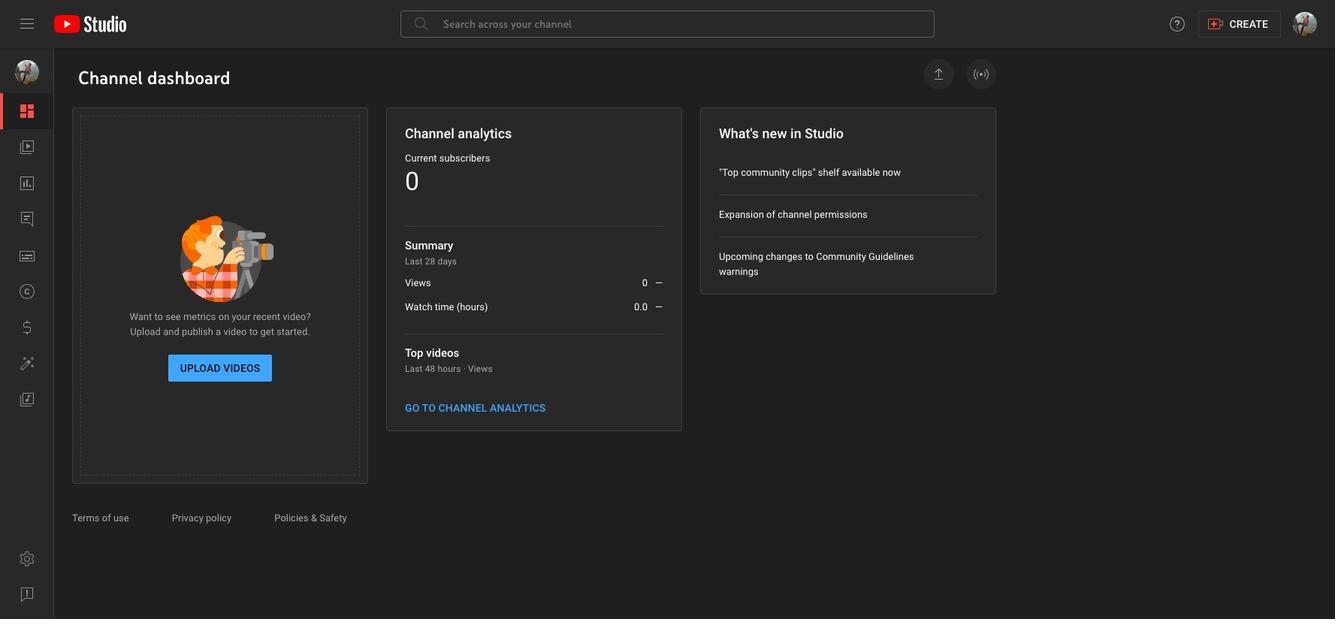 Task type: locate. For each thing, give the bounding box(es) containing it.
upload inside button
[[180, 362, 221, 374]]

to inside button
[[422, 402, 436, 414]]

new
[[763, 126, 788, 141]]

0 vertical spatial channel
[[778, 209, 812, 220]]

1 horizontal spatial of
[[767, 209, 776, 220]]

upload
[[130, 326, 161, 338], [180, 362, 221, 374]]

guidelines
[[869, 251, 914, 262]]

channel
[[778, 209, 812, 220], [439, 402, 487, 414]]

subscribers
[[440, 153, 490, 164]]

last inside top videos last 48 hours · views
[[405, 364, 423, 374]]

1 — from the top
[[656, 277, 663, 289]]

terms of use link
[[72, 513, 143, 524]]

videos down video
[[223, 362, 260, 374]]

views inside top videos last 48 hours · views
[[468, 364, 493, 374]]

analytics
[[458, 126, 512, 141], [490, 402, 546, 414]]

1 vertical spatial videos
[[223, 362, 260, 374]]

1 vertical spatial views
[[468, 364, 493, 374]]

videos up "hours"
[[426, 347, 460, 360]]

to left see
[[154, 311, 163, 323]]

privacy
[[172, 513, 204, 524]]

views up watch at the left
[[405, 277, 431, 289]]

Search across your channel field
[[401, 11, 935, 38]]

safety
[[320, 513, 347, 524]]

upcoming
[[719, 251, 764, 262]]

0 horizontal spatial of
[[102, 513, 111, 524]]

1 vertical spatial analytics
[[490, 402, 546, 414]]

upload videos button
[[168, 355, 272, 382]]

terms
[[72, 513, 100, 524]]

0 vertical spatial videos
[[426, 347, 460, 360]]

current subscribers 0
[[405, 153, 490, 196]]

to
[[805, 251, 814, 262], [154, 311, 163, 323], [249, 326, 258, 338], [422, 402, 436, 414]]

0 horizontal spatial views
[[405, 277, 431, 289]]

0 vertical spatial 0
[[405, 166, 419, 196]]

1 horizontal spatial videos
[[426, 347, 460, 360]]

(hours)
[[457, 301, 488, 313]]

1 vertical spatial channel
[[405, 126, 455, 141]]

privacy policy
[[172, 513, 234, 524]]

1 horizontal spatial views
[[468, 364, 493, 374]]

on
[[219, 311, 230, 323]]

channel inside button
[[439, 402, 487, 414]]

of left use
[[102, 513, 111, 524]]

views
[[405, 277, 431, 289], [468, 364, 493, 374]]

summary last 28 days
[[405, 239, 457, 267]]

to inside upcoming changes to community guidelines warnings
[[805, 251, 814, 262]]

1 horizontal spatial channel
[[778, 209, 812, 220]]

0
[[405, 166, 419, 196], [643, 277, 648, 289]]

0 vertical spatial of
[[767, 209, 776, 220]]

expansion
[[719, 209, 764, 220]]

0 vertical spatial upload
[[130, 326, 161, 338]]

0 vertical spatial channel
[[78, 66, 143, 89]]

1 vertical spatial of
[[102, 513, 111, 524]]

channel for to
[[439, 402, 487, 414]]

channel dashboard
[[78, 66, 230, 89]]

create button
[[1199, 11, 1282, 38]]

1 vertical spatial upload
[[180, 362, 221, 374]]

0 horizontal spatial channel
[[78, 66, 143, 89]]

0 horizontal spatial upload
[[130, 326, 161, 338]]

get
[[260, 326, 274, 338]]

video
[[224, 326, 247, 338]]

channel
[[78, 66, 143, 89], [405, 126, 455, 141]]

—
[[656, 277, 663, 289], [656, 301, 663, 313]]

"top community clips" shelf available now link
[[719, 153, 978, 195]]

0 up "0.0 —"
[[643, 277, 648, 289]]

last inside summary last 28 days
[[405, 256, 423, 267]]

go
[[405, 402, 420, 414]]

2 — from the top
[[656, 301, 663, 313]]

last down top
[[405, 364, 423, 374]]

— right '0.0'
[[656, 301, 663, 313]]

analytics inside button
[[490, 402, 546, 414]]

of
[[767, 209, 776, 220], [102, 513, 111, 524]]

policy
[[206, 513, 232, 524]]

last
[[405, 256, 423, 267], [405, 364, 423, 374]]

to right changes
[[805, 251, 814, 262]]

videos
[[426, 347, 460, 360], [223, 362, 260, 374]]

1 horizontal spatial channel
[[405, 126, 455, 141]]

hours
[[438, 364, 461, 374]]

channel down ·
[[439, 402, 487, 414]]

upload down "publish"
[[180, 362, 221, 374]]

channel down clips"
[[778, 209, 812, 220]]

1 vertical spatial last
[[405, 364, 423, 374]]

views right ·
[[468, 364, 493, 374]]

1 last from the top
[[405, 256, 423, 267]]

0 horizontal spatial videos
[[223, 362, 260, 374]]

28
[[425, 256, 436, 267]]

2 last from the top
[[405, 364, 423, 374]]

last left 28
[[405, 256, 423, 267]]

upload down want on the left
[[130, 326, 161, 338]]

0 vertical spatial last
[[405, 256, 423, 267]]

channel for of
[[778, 209, 812, 220]]

— up "0.0 —"
[[656, 277, 663, 289]]

policies & safety link
[[275, 513, 361, 524]]

top
[[405, 347, 424, 360]]

channel analytics
[[405, 126, 512, 141]]

days
[[438, 256, 457, 267]]

0 vertical spatial —
[[656, 277, 663, 289]]

expansion of channel permissions link
[[719, 195, 978, 237]]

0 horizontal spatial 0
[[405, 166, 419, 196]]

1 vertical spatial —
[[656, 301, 663, 313]]

to right go
[[422, 402, 436, 414]]

videos inside button
[[223, 362, 260, 374]]

upload videos
[[180, 362, 260, 374]]

0 horizontal spatial channel
[[439, 402, 487, 414]]

videos for upload
[[223, 362, 260, 374]]

create
[[1230, 18, 1269, 30]]

account image
[[1294, 12, 1318, 36]]

policies & safety
[[275, 513, 349, 524]]

recent
[[253, 311, 280, 323]]

of right expansion
[[767, 209, 776, 220]]

watch time (hours)
[[405, 301, 488, 313]]

videos inside top videos last 48 hours · views
[[426, 347, 460, 360]]

0 down current
[[405, 166, 419, 196]]

1 horizontal spatial upload
[[180, 362, 221, 374]]

0.0
[[634, 301, 648, 313]]

1 vertical spatial channel
[[439, 402, 487, 414]]

metrics
[[183, 311, 216, 323]]

1 vertical spatial 0
[[643, 277, 648, 289]]



Task type: describe. For each thing, give the bounding box(es) containing it.
shelf
[[819, 167, 840, 178]]

privacy policy link
[[172, 513, 246, 524]]

time
[[435, 301, 454, 313]]

summary
[[405, 239, 454, 253]]

&
[[311, 513, 317, 524]]

0.0 —
[[634, 301, 663, 313]]

dashboard
[[147, 66, 230, 89]]

community
[[817, 251, 867, 262]]

permissions
[[815, 209, 868, 220]]

warnings
[[719, 266, 759, 277]]

started.
[[277, 326, 310, 338]]

want
[[130, 311, 152, 323]]

"top community clips" shelf available now
[[719, 167, 901, 178]]

studio
[[805, 126, 844, 141]]

expansion of channel permissions
[[719, 209, 868, 220]]

48
[[425, 364, 436, 374]]

your
[[232, 311, 251, 323]]

to left get
[[249, 326, 258, 338]]

policies
[[275, 513, 309, 524]]

terms of use
[[72, 513, 131, 524]]

publish
[[182, 326, 213, 338]]

go to channel analytics
[[405, 402, 546, 414]]

in
[[791, 126, 802, 141]]

0 —
[[643, 277, 663, 289]]

changes
[[766, 251, 803, 262]]

of for expansion
[[767, 209, 776, 220]]

clips"
[[793, 167, 816, 178]]

what's
[[719, 126, 759, 141]]

available
[[842, 167, 881, 178]]

of for terms
[[102, 513, 111, 524]]

video?
[[283, 311, 311, 323]]

use
[[113, 513, 129, 524]]

and
[[163, 326, 179, 338]]

channel for channel analytics
[[405, 126, 455, 141]]

upload inside want to see metrics on your recent video? upload and publish a video to get started.
[[130, 326, 161, 338]]

want to see metrics on your recent video? upload and publish a video to get started.
[[130, 311, 311, 338]]

1 horizontal spatial 0
[[643, 277, 648, 289]]

"top
[[719, 167, 739, 178]]

·
[[464, 364, 466, 374]]

0 inside "current subscribers 0"
[[405, 166, 419, 196]]

upcoming changes to community guidelines warnings
[[719, 251, 914, 277]]

go to channel analytics link
[[387, 395, 682, 422]]

0 vertical spatial views
[[405, 277, 431, 289]]

watch
[[405, 301, 433, 313]]

top videos last 48 hours · views
[[405, 347, 493, 374]]

0 vertical spatial analytics
[[458, 126, 512, 141]]

what's new in studio
[[719, 126, 844, 141]]

community
[[741, 167, 790, 178]]

go to channel analytics button
[[399, 395, 552, 422]]

— for 0 —
[[656, 277, 663, 289]]

videos for top
[[426, 347, 460, 360]]

channel for channel dashboard
[[78, 66, 143, 89]]

upcoming changes to community guidelines warnings link
[[719, 238, 978, 294]]

a
[[216, 326, 221, 338]]

— for 0.0 —
[[656, 301, 663, 313]]

now
[[883, 167, 901, 178]]

current
[[405, 153, 437, 164]]

see
[[166, 311, 181, 323]]



Task type: vqa. For each thing, say whether or not it's contained in the screenshot.
special
no



